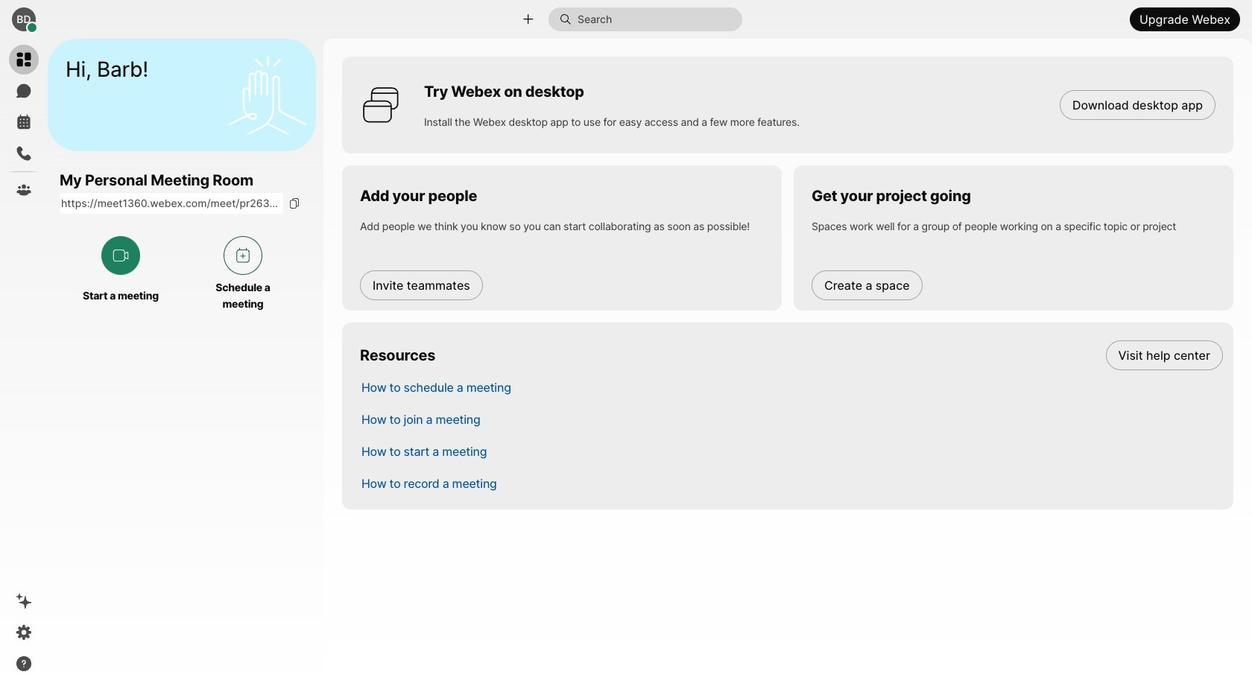 Task type: describe. For each thing, give the bounding box(es) containing it.
webex tab list
[[9, 45, 39, 205]]

1 list item from the top
[[350, 339, 1234, 371]]

2 list item from the top
[[350, 371, 1234, 403]]

two hands high fiving image
[[223, 50, 312, 140]]

4 list item from the top
[[350, 436, 1234, 468]]



Task type: locate. For each thing, give the bounding box(es) containing it.
None text field
[[60, 193, 283, 214]]

navigation
[[0, 39, 48, 693]]

list item
[[350, 339, 1234, 371], [350, 371, 1234, 403], [350, 403, 1234, 436], [350, 436, 1234, 468], [350, 468, 1234, 500]]

3 list item from the top
[[350, 403, 1234, 436]]

5 list item from the top
[[350, 468, 1234, 500]]



Task type: vqa. For each thing, say whether or not it's contained in the screenshot.
4th list item from the top
yes



